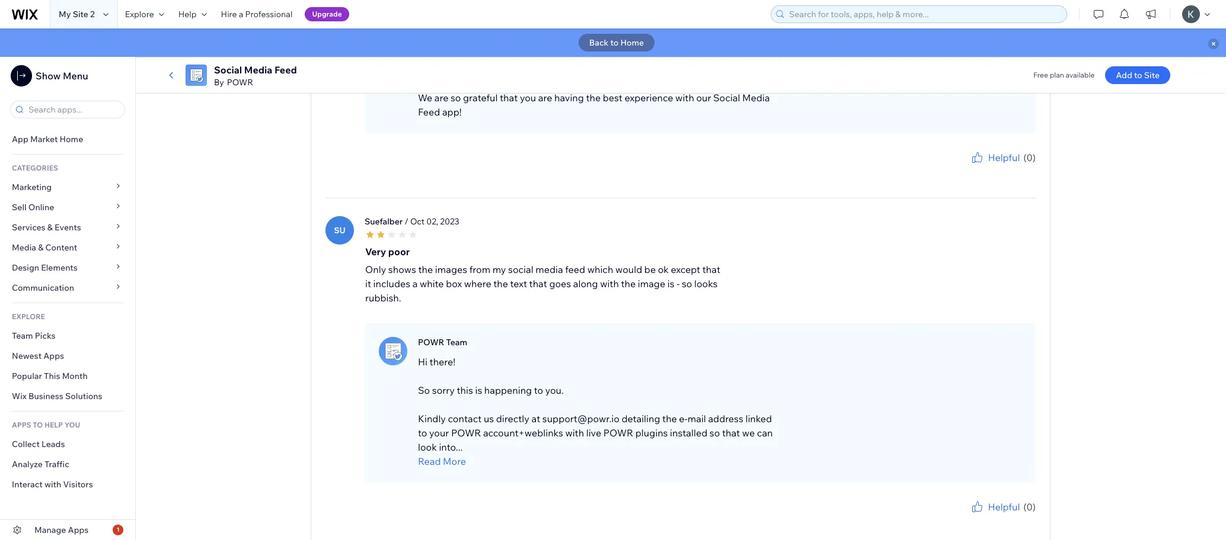 Task type: vqa. For each thing, say whether or not it's contained in the screenshot.
the bottommost Thank
yes



Task type: describe. For each thing, give the bounding box(es) containing it.
very poor only shows the images from my social media feed which would be ok except that it includes a white box where the text that goes along with the image is - so looks rubbish.
[[365, 246, 721, 304]]

that up looks
[[703, 264, 721, 276]]

app!
[[442, 106, 462, 118]]

manage
[[34, 526, 66, 536]]

thank you so much for your feedback and for the 5 stars 😍 we are so grateful that you are having the best experience with our social media feed app!
[[418, 63, 770, 118]]

our
[[697, 92, 711, 104]]

apps for newest apps
[[43, 351, 64, 362]]

free plan available
[[1034, 71, 1095, 79]]

much
[[478, 63, 503, 75]]

shows
[[388, 264, 416, 276]]

available
[[1066, 71, 1095, 79]]

events
[[55, 222, 81, 233]]

month
[[62, 371, 88, 382]]

marketing link
[[0, 177, 135, 198]]

feed
[[565, 264, 586, 276]]

😍
[[667, 63, 679, 75]]

text
[[510, 278, 527, 290]]

powr down contact
[[451, 427, 481, 439]]

services
[[12, 222, 45, 233]]

to left you.
[[534, 385, 543, 397]]

us
[[484, 413, 494, 425]]

the up white
[[419, 264, 433, 276]]

(0) for second helpful button from the bottom of the page
[[1024, 152, 1036, 163]]

1 horizontal spatial team
[[446, 337, 467, 348]]

social inside social media feed by powr
[[214, 64, 242, 76]]

collect leads link
[[0, 435, 135, 455]]

thank for first helpful button from the bottom of the page
[[942, 515, 963, 524]]

from
[[470, 264, 491, 276]]

you.
[[546, 385, 564, 397]]

help
[[178, 9, 197, 20]]

that inside hi there! so sorry this is happening to you. kindly contact us directly at support@powr.io detailing the e-mail address linked to your powr account+weblinks with live powr plugins installed so that we can look into... read more
[[722, 427, 740, 439]]

with inside very poor only shows the images from my social media feed which would be ok except that it includes a white box where the text that goes along with the image is - so looks rubbish.
[[600, 278, 619, 290]]

analyze traffic
[[12, 460, 69, 470]]

your inside hi there! so sorry this is happening to you. kindly contact us directly at support@powr.io detailing the e-mail address linked to your powr account+weblinks with live powr plugins installed so that we can look into... read more
[[429, 427, 449, 439]]

feed inside thank you so much for your feedback and for the 5 stars 😍 we are so grateful that you are having the best experience with our social media feed app!
[[418, 106, 440, 118]]

thank you for your feedback for first helpful button from the bottom of the page
[[942, 515, 1036, 524]]

business
[[28, 392, 63, 402]]

media inside sidebar element
[[12, 243, 36, 253]]

back to home
[[589, 37, 644, 48]]

su
[[334, 225, 346, 236]]

media
[[536, 264, 563, 276]]

along
[[573, 278, 598, 290]]

leads
[[42, 440, 65, 450]]

Search apps... field
[[25, 101, 121, 118]]

2
[[90, 9, 95, 20]]

mail
[[688, 413, 706, 425]]

interact with visitors link
[[0, 475, 135, 495]]

is inside hi there! so sorry this is happening to you. kindly contact us directly at support@powr.io detailing the e-mail address linked to your powr account+weblinks with live powr plugins installed so that we can look into... read more
[[475, 385, 482, 397]]

app
[[12, 134, 28, 145]]

hire a professional
[[221, 9, 293, 20]]

help
[[44, 421, 63, 430]]

sell online
[[12, 202, 54, 213]]

read
[[418, 456, 441, 468]]

media inside social media feed by powr
[[244, 64, 272, 76]]

2 vertical spatial feedback
[[1005, 515, 1036, 524]]

1 vertical spatial feedback
[[1005, 165, 1036, 174]]

design elements
[[12, 263, 78, 273]]

categories
[[12, 164, 58, 173]]

and
[[585, 63, 602, 75]]

popular this month
[[12, 371, 88, 382]]

at
[[532, 413, 541, 425]]

that inside thank you so much for your feedback and for the 5 stars 😍 we are so grateful that you are having the best experience with our social media feed app!
[[500, 92, 518, 104]]

best
[[603, 92, 623, 104]]

explore
[[12, 313, 45, 322]]

add to site
[[1117, 70, 1160, 81]]

is inside very poor only shows the images from my social media feed which would be ok except that it includes a white box where the text that goes along with the image is - so looks rubbish.
[[668, 278, 675, 290]]

with inside thank you so much for your feedback and for the 5 stars 😍 we are so grateful that you are having the best experience with our social media feed app!
[[676, 92, 695, 104]]

suefalber
[[365, 216, 403, 227]]

/
[[405, 216, 409, 227]]

the left 5
[[619, 63, 633, 75]]

read more button
[[418, 455, 774, 469]]

having
[[555, 92, 584, 104]]

to
[[33, 421, 43, 430]]

your inside thank you so much for your feedback and for the 5 stars 😍 we are so grateful that you are having the best experience with our social media feed app!
[[520, 63, 540, 75]]

my
[[493, 264, 506, 276]]

-
[[677, 278, 680, 290]]

happening
[[485, 385, 532, 397]]

directly
[[496, 413, 530, 425]]

visitors
[[63, 480, 93, 491]]

image
[[638, 278, 666, 290]]

rubbish.
[[365, 292, 401, 304]]

to up look
[[418, 427, 427, 439]]

to inside button
[[611, 37, 619, 48]]

would
[[616, 264, 643, 276]]

app market home link
[[0, 129, 135, 149]]

design
[[12, 263, 39, 273]]

newest
[[12, 351, 42, 362]]

analyze
[[12, 460, 43, 470]]

(0) for first helpful button from the bottom of the page
[[1024, 502, 1036, 513]]

services & events link
[[0, 218, 135, 238]]

suefalber / oct 02, 2023
[[365, 216, 460, 227]]

apps to help you
[[12, 421, 80, 430]]

support@powr.io
[[543, 413, 620, 425]]

2 are from the left
[[538, 92, 552, 104]]

solutions
[[65, 392, 102, 402]]

communication link
[[0, 278, 135, 298]]

apps
[[12, 421, 31, 430]]

wix business solutions link
[[0, 387, 135, 407]]

manage apps
[[34, 526, 89, 536]]

includes
[[373, 278, 411, 290]]

stars
[[643, 63, 665, 75]]

we
[[418, 92, 433, 104]]

so left much
[[466, 63, 476, 75]]



Task type: locate. For each thing, give the bounding box(es) containing it.
media right our
[[743, 92, 770, 104]]

social right our
[[714, 92, 741, 104]]

online
[[28, 202, 54, 213]]

the left "best"
[[586, 92, 601, 104]]

home right market
[[60, 134, 83, 145]]

1 vertical spatial social
[[714, 92, 741, 104]]

design elements link
[[0, 258, 135, 278]]

2 thank you for your feedback from the top
[[942, 515, 1036, 524]]

powr right by
[[227, 77, 253, 88]]

that right grateful
[[500, 92, 518, 104]]

a left white
[[413, 278, 418, 290]]

0 horizontal spatial site
[[73, 9, 88, 20]]

powr team
[[418, 337, 467, 348]]

is
[[668, 278, 675, 290], [475, 385, 482, 397]]

hire a professional link
[[214, 0, 300, 28]]

with inside sidebar element
[[44, 480, 61, 491]]

0 horizontal spatial team
[[12, 331, 33, 342]]

with inside hi there! so sorry this is happening to you. kindly contact us directly at support@powr.io detailing the e-mail address linked to your powr account+weblinks with live powr plugins installed so that we can look into... read more
[[566, 427, 584, 439]]

feedback
[[542, 63, 583, 75], [1005, 165, 1036, 174], [1005, 515, 1036, 524]]

powr up hi
[[418, 337, 444, 348]]

feed down the we
[[418, 106, 440, 118]]

upgrade
[[312, 9, 342, 18]]

team
[[12, 331, 33, 342], [446, 337, 467, 348]]

home for back to home
[[621, 37, 644, 48]]

analyze traffic link
[[0, 455, 135, 475]]

1 thank you for your feedback from the top
[[942, 165, 1036, 174]]

home for app market home
[[60, 134, 83, 145]]

helpful for first helpful button from the bottom of the page
[[988, 502, 1020, 513]]

e-
[[679, 413, 688, 425]]

2 (0) from the top
[[1024, 502, 1036, 513]]

1 vertical spatial site
[[1145, 70, 1160, 81]]

1 vertical spatial helpful button
[[971, 500, 1020, 515]]

0 vertical spatial &
[[47, 222, 53, 233]]

0 horizontal spatial feed
[[275, 64, 297, 76]]

sidebar element
[[0, 57, 136, 541]]

0 horizontal spatial apps
[[43, 351, 64, 362]]

box
[[446, 278, 462, 290]]

1 vertical spatial &
[[38, 243, 44, 253]]

helpful for second helpful button from the bottom of the page
[[988, 152, 1020, 163]]

1 vertical spatial apps
[[68, 526, 89, 536]]

apps right "manage"
[[68, 526, 89, 536]]

0 vertical spatial helpful button
[[971, 150, 1020, 165]]

1 are from the left
[[435, 92, 449, 104]]

collect leads
[[12, 440, 65, 450]]

social up by
[[214, 64, 242, 76]]

social
[[508, 264, 534, 276]]

1 vertical spatial home
[[60, 134, 83, 145]]

communication
[[12, 283, 76, 294]]

by
[[214, 77, 224, 88]]

experience
[[625, 92, 674, 104]]

home inside back to home button
[[621, 37, 644, 48]]

0 vertical spatial a
[[239, 9, 243, 20]]

0 vertical spatial is
[[668, 278, 675, 290]]

that down address
[[722, 427, 740, 439]]

1 horizontal spatial a
[[413, 278, 418, 290]]

is left -
[[668, 278, 675, 290]]

1 p o image from the top
[[379, 44, 408, 73]]

& left content
[[38, 243, 44, 253]]

picks
[[35, 331, 56, 342]]

0 vertical spatial thank you for your feedback
[[942, 165, 1036, 174]]

a right hire
[[239, 9, 243, 20]]

0 vertical spatial site
[[73, 9, 88, 20]]

apps up this
[[43, 351, 64, 362]]

1
[[117, 527, 120, 534]]

is right this
[[475, 385, 482, 397]]

1 horizontal spatial site
[[1145, 70, 1160, 81]]

& inside services & events link
[[47, 222, 53, 233]]

to right add at right
[[1135, 70, 1143, 81]]

apps for manage apps
[[68, 526, 89, 536]]

1 helpful from the top
[[988, 152, 1020, 163]]

so
[[418, 385, 430, 397]]

1 horizontal spatial social
[[714, 92, 741, 104]]

1 vertical spatial p o image
[[379, 337, 408, 366]]

a
[[239, 9, 243, 20], [413, 278, 418, 290]]

with
[[676, 92, 695, 104], [600, 278, 619, 290], [566, 427, 584, 439], [44, 480, 61, 491]]

1 vertical spatial a
[[413, 278, 418, 290]]

so down address
[[710, 427, 720, 439]]

this
[[44, 371, 60, 382]]

the down the would
[[621, 278, 636, 290]]

interact
[[12, 480, 43, 491]]

feed down professional
[[275, 64, 297, 76]]

live
[[586, 427, 602, 439]]

2 horizontal spatial media
[[743, 92, 770, 104]]

a inside very poor only shows the images from my social media feed which would be ok except that it includes a white box where the text that goes along with the image is - so looks rubbish.
[[413, 278, 418, 290]]

1 horizontal spatial are
[[538, 92, 552, 104]]

&
[[47, 222, 53, 233], [38, 243, 44, 253]]

goes
[[550, 278, 571, 290]]

1 horizontal spatial media
[[244, 64, 272, 76]]

0 vertical spatial feed
[[275, 64, 297, 76]]

hi there! so sorry this is happening to you. kindly contact us directly at support@powr.io detailing the e-mail address linked to your powr account+weblinks with live powr plugins installed so that we can look into... read more
[[418, 356, 773, 468]]

0 horizontal spatial &
[[38, 243, 44, 253]]

thank you for your feedback for second helpful button from the bottom of the page
[[942, 165, 1036, 174]]

linked
[[746, 413, 772, 425]]

2023
[[440, 216, 460, 227]]

thank for second helpful button from the bottom of the page
[[942, 165, 963, 174]]

0 vertical spatial apps
[[43, 351, 64, 362]]

to inside 'button'
[[1135, 70, 1143, 81]]

there!
[[430, 356, 456, 368]]

it
[[365, 278, 371, 290]]

social media feed logo image
[[186, 65, 207, 86]]

back to home button
[[579, 34, 655, 52]]

explore
[[125, 9, 154, 20]]

more
[[443, 456, 466, 468]]

0 horizontal spatial social
[[214, 64, 242, 76]]

2 helpful from the top
[[988, 502, 1020, 513]]

1 horizontal spatial feed
[[418, 106, 440, 118]]

so inside hi there! so sorry this is happening to you. kindly contact us directly at support@powr.io detailing the e-mail address linked to your powr account+weblinks with live powr plugins installed so that we can look into... read more
[[710, 427, 720, 439]]

sell
[[12, 202, 26, 213]]

0 vertical spatial media
[[244, 64, 272, 76]]

the down the my
[[494, 278, 508, 290]]

menu
[[63, 70, 88, 82]]

powr inside social media feed by powr
[[227, 77, 253, 88]]

0 horizontal spatial is
[[475, 385, 482, 397]]

sorry
[[432, 385, 455, 397]]

media up the design at the left of page
[[12, 243, 36, 253]]

so right -
[[682, 278, 692, 290]]

to right back
[[611, 37, 619, 48]]

team up 'there!'
[[446, 337, 467, 348]]

site inside 'button'
[[1145, 70, 1160, 81]]

0 vertical spatial thank
[[418, 63, 445, 75]]

plugins
[[636, 427, 668, 439]]

content
[[45, 243, 77, 253]]

interact with visitors
[[12, 480, 93, 491]]

collect
[[12, 440, 40, 450]]

add to site button
[[1106, 66, 1171, 84]]

the left e-
[[663, 413, 677, 425]]

show menu button
[[11, 65, 88, 87]]

& for events
[[47, 222, 53, 233]]

site right add at right
[[1145, 70, 1160, 81]]

oct
[[410, 216, 425, 227]]

0 vertical spatial social
[[214, 64, 242, 76]]

1 vertical spatial feed
[[418, 106, 440, 118]]

1 horizontal spatial is
[[668, 278, 675, 290]]

are right the we
[[435, 92, 449, 104]]

upgrade button
[[305, 7, 349, 21]]

my site 2
[[59, 9, 95, 20]]

1 helpful button from the top
[[971, 150, 1020, 165]]

with left our
[[676, 92, 695, 104]]

p o image
[[379, 44, 408, 73], [379, 337, 408, 366]]

images
[[435, 264, 467, 276]]

the inside hi there! so sorry this is happening to you. kindly contact us directly at support@powr.io detailing the e-mail address linked to your powr account+weblinks with live powr plugins installed so that we can look into... read more
[[663, 413, 677, 425]]

back
[[589, 37, 609, 48]]

so
[[466, 63, 476, 75], [451, 92, 461, 104], [682, 278, 692, 290], [710, 427, 720, 439]]

02,
[[427, 216, 438, 227]]

market
[[30, 134, 58, 145]]

0 vertical spatial (0)
[[1024, 152, 1036, 163]]

0 vertical spatial p o image
[[379, 44, 408, 73]]

1 (0) from the top
[[1024, 152, 1036, 163]]

1 vertical spatial thank you for your feedback
[[942, 515, 1036, 524]]

2 p o image from the top
[[379, 337, 408, 366]]

with down the traffic
[[44, 480, 61, 491]]

to
[[611, 37, 619, 48], [1135, 70, 1143, 81], [534, 385, 543, 397], [418, 427, 427, 439]]

so up app!
[[451, 92, 461, 104]]

powr right live
[[604, 427, 634, 439]]

0 horizontal spatial home
[[60, 134, 83, 145]]

sell online link
[[0, 198, 135, 218]]

& inside media & content link
[[38, 243, 44, 253]]

add
[[1117, 70, 1133, 81]]

& left events
[[47, 222, 53, 233]]

are left having in the left of the page
[[538, 92, 552, 104]]

thank inside thank you so much for your feedback and for the 5 stars 😍 we are so grateful that you are having the best experience with our social media feed app!
[[418, 63, 445, 75]]

look
[[418, 442, 437, 454]]

1 horizontal spatial apps
[[68, 526, 89, 536]]

account+weblinks
[[483, 427, 563, 439]]

except
[[671, 264, 701, 276]]

social inside thank you so much for your feedback and for the 5 stars 😍 we are so grateful that you are having the best experience with our social media feed app!
[[714, 92, 741, 104]]

plan
[[1050, 71, 1065, 79]]

home inside app market home link
[[60, 134, 83, 145]]

elements
[[41, 263, 78, 273]]

the
[[619, 63, 633, 75], [586, 92, 601, 104], [419, 264, 433, 276], [494, 278, 508, 290], [621, 278, 636, 290], [663, 413, 677, 425]]

team down explore
[[12, 331, 33, 342]]

that
[[500, 92, 518, 104], [703, 264, 721, 276], [529, 278, 547, 290], [722, 427, 740, 439]]

0 vertical spatial home
[[621, 37, 644, 48]]

feed inside social media feed by powr
[[275, 64, 297, 76]]

1 horizontal spatial &
[[47, 222, 53, 233]]

installed
[[670, 427, 708, 439]]

app market home
[[12, 134, 83, 145]]

1 vertical spatial media
[[743, 92, 770, 104]]

0 horizontal spatial are
[[435, 92, 449, 104]]

1 horizontal spatial home
[[621, 37, 644, 48]]

back to home alert
[[0, 28, 1227, 57]]

detailing
[[622, 413, 660, 425]]

0 vertical spatial helpful
[[988, 152, 1020, 163]]

1 vertical spatial (0)
[[1024, 502, 1036, 513]]

feedback inside thank you so much for your feedback and for the 5 stars 😍 we are so grateful that you are having the best experience with our social media feed app!
[[542, 63, 583, 75]]

team picks
[[12, 331, 56, 342]]

so inside very poor only shows the images from my social media feed which would be ok except that it includes a white box where the text that goes along with the image is - so looks rubbish.
[[682, 278, 692, 290]]

this
[[457, 385, 473, 397]]

site left 2
[[73, 9, 88, 20]]

team inside sidebar element
[[12, 331, 33, 342]]

2 vertical spatial media
[[12, 243, 36, 253]]

into...
[[439, 442, 463, 454]]

0 vertical spatial feedback
[[542, 63, 583, 75]]

with down which
[[600, 278, 619, 290]]

which
[[588, 264, 614, 276]]

media down hire a professional link
[[244, 64, 272, 76]]

& for content
[[38, 243, 44, 253]]

1 vertical spatial thank
[[942, 165, 963, 174]]

poor
[[388, 246, 410, 258]]

media & content
[[12, 243, 77, 253]]

home up 5
[[621, 37, 644, 48]]

media inside thank you so much for your feedback and for the 5 stars 😍 we are so grateful that you are having the best experience with our social media feed app!
[[743, 92, 770, 104]]

2 helpful button from the top
[[971, 500, 1020, 515]]

2 vertical spatial thank
[[942, 515, 963, 524]]

1 vertical spatial is
[[475, 385, 482, 397]]

1 vertical spatial helpful
[[988, 502, 1020, 513]]

my
[[59, 9, 71, 20]]

that down media
[[529, 278, 547, 290]]

newest apps
[[12, 351, 64, 362]]

can
[[757, 427, 773, 439]]

0 horizontal spatial a
[[239, 9, 243, 20]]

wix business solutions
[[12, 392, 102, 402]]

Search for tools, apps, help & more... field
[[786, 6, 1064, 23]]

very
[[365, 246, 386, 258]]

0 horizontal spatial media
[[12, 243, 36, 253]]

hi
[[418, 356, 428, 368]]

with down support@powr.io
[[566, 427, 584, 439]]



